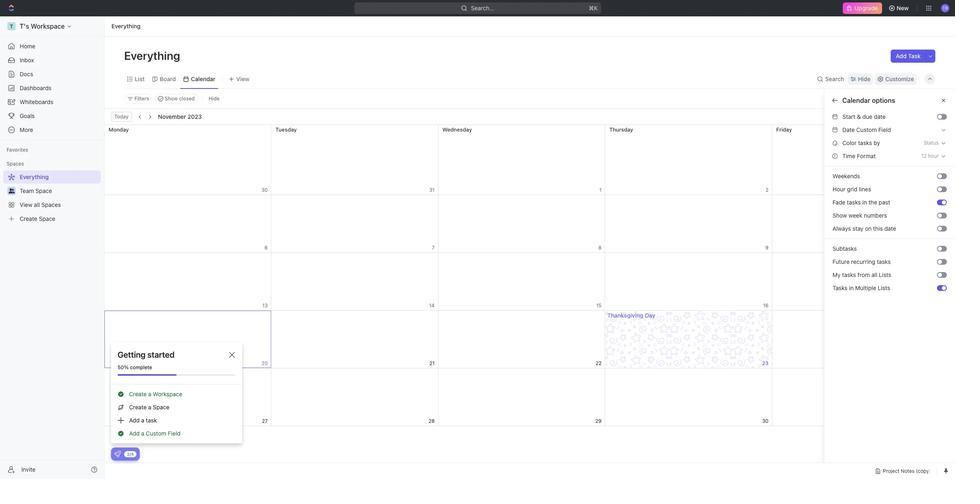 Task type: vqa. For each thing, say whether or not it's contained in the screenshot.
Do you want to enable browser notifications? Enable Hide this
no



Task type: describe. For each thing, give the bounding box(es) containing it.
add for add task
[[896, 52, 907, 59]]

today button
[[111, 112, 132, 122]]

by
[[874, 139, 881, 146]]

13
[[262, 302, 268, 308]]

stay
[[853, 225, 864, 232]]

0 vertical spatial subtasks
[[843, 189, 867, 196]]

7
[[432, 245, 435, 251]]

board link
[[158, 73, 176, 85]]

create space link
[[3, 212, 99, 225]]

1 horizontal spatial spaces
[[41, 201, 61, 208]]

past
[[879, 199, 891, 206]]

week
[[849, 212, 863, 219]]

onboarding checklist button element
[[114, 451, 121, 457]]

27
[[262, 418, 268, 424]]

upgrade link
[[843, 2, 882, 14]]

delete view
[[843, 248, 874, 255]]

numbers
[[864, 212, 888, 219]]

complete
[[130, 364, 152, 371]]

space for create space
[[39, 215, 55, 222]]

1 vertical spatial subtasks
[[833, 245, 857, 252]]

sharing & permissions
[[843, 235, 902, 242]]

sync
[[843, 163, 856, 170]]

50% complete
[[118, 364, 152, 371]]

thanksgiving day row
[[105, 311, 940, 369]]

add a custom field
[[129, 430, 181, 437]]

future
[[833, 258, 850, 265]]

hide inside dropdown button
[[858, 75, 871, 82]]

tasks up my tasks from all lists button
[[877, 258, 891, 265]]

1 calendar options from the top
[[843, 97, 896, 104]]

hour
[[929, 153, 939, 159]]

future recurring tasks button
[[830, 255, 938, 269]]

customize button
[[875, 73, 917, 85]]

tasks for by
[[859, 139, 873, 146]]

create space
[[20, 215, 55, 222]]

t's workspace
[[20, 23, 65, 30]]

search...
[[471, 5, 494, 11]]

inbox
[[20, 57, 34, 64]]

0 vertical spatial spaces
[[7, 161, 24, 167]]

start & due date button
[[830, 110, 938, 123]]

31
[[429, 187, 435, 193]]

23
[[763, 360, 769, 366]]

create for create a workspace
[[129, 391, 147, 398]]

multiple
[[856, 284, 877, 291]]

goals link
[[3, 109, 101, 123]]

22
[[596, 360, 602, 366]]

8
[[599, 245, 602, 251]]

1 subtasks button from the top
[[830, 186, 938, 199]]

0 horizontal spatial field
[[168, 430, 181, 437]]

november
[[158, 113, 186, 120]]

& for start
[[857, 113, 861, 120]]

2/4
[[127, 452, 134, 456]]

0 vertical spatial options
[[872, 97, 896, 104]]

docs link
[[3, 68, 101, 81]]

a for workspace
[[148, 391, 151, 398]]

status
[[924, 140, 939, 146]]

hour
[[833, 186, 846, 193]]

6 for 30
[[265, 245, 268, 251]]

tree inside sidebar navigation
[[3, 171, 101, 225]]

more button
[[3, 123, 101, 137]]

0
[[944, 214, 950, 217]]

time format
[[843, 152, 876, 159]]

filters button
[[124, 94, 153, 104]]

9
[[766, 245, 769, 251]]

close image
[[229, 352, 235, 358]]

show for show closed
[[165, 96, 178, 102]]

calendar up hide button
[[191, 75, 215, 82]]

1 vertical spatial date
[[885, 225, 897, 232]]

2023
[[188, 113, 202, 120]]

sync with calendar
[[843, 163, 893, 170]]

invite
[[21, 466, 36, 473]]

everything inside tree
[[20, 173, 49, 180]]

create a workspace
[[129, 391, 182, 398]]

t's workspace, , element
[[7, 22, 16, 30]]

getting started
[[118, 350, 175, 360]]

1 vertical spatial custom
[[146, 430, 166, 437]]

row containing 6
[[105, 195, 940, 253]]

settings
[[858, 143, 879, 150]]

show closed button
[[155, 94, 198, 104]]

calendar link
[[189, 73, 215, 85]]

hide button
[[205, 94, 223, 104]]

tasks in multiple lists
[[833, 284, 891, 291]]

tasks for in
[[847, 199, 861, 206]]

14
[[429, 302, 435, 308]]

create a space
[[129, 404, 169, 411]]

dashboards
[[20, 84, 51, 91]]

thursday
[[610, 126, 633, 133]]

1
[[600, 187, 602, 193]]

color
[[843, 139, 857, 146]]

format
[[857, 152, 876, 159]]

in inside fade tasks in the past button
[[863, 199, 867, 206]]

1 horizontal spatial workspace
[[153, 391, 182, 398]]

all inside my tasks from all lists button
[[872, 271, 878, 278]]

delete view button
[[830, 246, 951, 259]]

calendar up start
[[843, 97, 871, 104]]

onboarding checklist button image
[[114, 451, 121, 457]]

0 vertical spatial date
[[874, 113, 886, 120]]

view all spaces
[[20, 201, 61, 208]]

friday
[[777, 126, 792, 133]]

show for show week numbers
[[833, 212, 847, 219]]

date
[[843, 126, 855, 133]]

unscheduled
[[944, 143, 950, 176]]

thanksgiving day grid
[[104, 125, 940, 463]]

add task button
[[891, 50, 926, 63]]

row containing 27
[[105, 369, 940, 426]]

tasks
[[833, 284, 848, 291]]

hide inside button
[[209, 96, 220, 102]]

sidebar navigation
[[0, 16, 106, 479]]

0 vertical spatial everything
[[112, 23, 141, 30]]

create for create space
[[20, 215, 37, 222]]

today
[[114, 114, 129, 120]]

overdue
[[944, 192, 950, 214]]

field inside button
[[879, 126, 891, 133]]

custom inside button
[[857, 126, 877, 133]]

a for custom
[[141, 430, 144, 437]]

lists inside button
[[879, 271, 892, 278]]

tasks in multiple lists button
[[830, 282, 938, 295]]

copy link
[[843, 222, 867, 229]]

monday
[[109, 126, 129, 133]]

list
[[135, 75, 145, 82]]

sync with calendar link
[[828, 160, 952, 173]]



Task type: locate. For each thing, give the bounding box(es) containing it.
a for space
[[148, 404, 151, 411]]

options up start & due date button
[[872, 97, 896, 104]]

field down start & due date button
[[879, 126, 891, 133]]

12
[[922, 153, 927, 159]]

view for view
[[236, 75, 250, 82]]

filters
[[134, 96, 149, 102]]

3 row from the top
[[105, 253, 940, 311]]

view down team
[[20, 201, 32, 208]]

view
[[236, 75, 250, 82], [20, 201, 32, 208]]

start
[[843, 113, 856, 120]]

november 2023
[[158, 113, 202, 120]]

always stay on this date button
[[830, 222, 938, 235]]

1 vertical spatial 6
[[265, 245, 268, 251]]

customize up search tasks... text box
[[886, 75, 915, 82]]

fade tasks in the past button
[[830, 196, 938, 209]]

grid
[[847, 186, 858, 193]]

more up the time
[[843, 143, 856, 150]]

15
[[597, 302, 602, 308]]

row containing 13
[[105, 253, 940, 311]]

0 horizontal spatial custom
[[146, 430, 166, 437]]

1 vertical spatial 30
[[763, 418, 769, 424]]

more inside "button"
[[843, 143, 856, 150]]

space down create a workspace
[[153, 404, 169, 411]]

tb button
[[939, 2, 952, 15]]

calendar
[[870, 163, 893, 170]]

1 vertical spatial hide
[[209, 96, 220, 102]]

t
[[10, 23, 13, 29]]

a left the task
[[141, 417, 144, 424]]

1 horizontal spatial custom
[[857, 126, 877, 133]]

0 horizontal spatial spaces
[[7, 161, 24, 167]]

all
[[34, 201, 40, 208], [872, 271, 878, 278]]

hide button
[[849, 73, 873, 85]]

0 vertical spatial customize
[[886, 75, 915, 82]]

home link
[[3, 40, 101, 53]]

workspace
[[31, 23, 65, 30], [153, 391, 182, 398]]

create inside create space link
[[20, 215, 37, 222]]

my tasks from all lists button
[[830, 269, 938, 282]]

customize inside customize button
[[886, 75, 915, 82]]

0 horizontal spatial hide
[[209, 96, 220, 102]]

1 vertical spatial space
[[39, 215, 55, 222]]

everything link
[[109, 21, 143, 31], [3, 171, 99, 184]]

2 row from the top
[[105, 195, 940, 253]]

all inside view all spaces link
[[34, 201, 40, 208]]

space for team space
[[35, 187, 52, 194]]

1 vertical spatial more
[[843, 143, 856, 150]]

show closed
[[165, 96, 195, 102]]

on
[[865, 225, 872, 232]]

a up create a space
[[148, 391, 151, 398]]

tasks right my
[[843, 271, 856, 278]]

more down goals
[[20, 126, 33, 133]]

tree containing everything
[[3, 171, 101, 225]]

more for more settings
[[843, 143, 856, 150]]

workspace inside sidebar navigation
[[31, 23, 65, 30]]

0 horizontal spatial 6
[[265, 245, 268, 251]]

view inside tree
[[20, 201, 32, 208]]

custom
[[857, 126, 877, 133], [146, 430, 166, 437]]

weekends
[[833, 173, 860, 180]]

add for add a task
[[129, 417, 140, 424]]

add for add a custom field
[[129, 430, 140, 437]]

2 vertical spatial everything
[[20, 173, 49, 180]]

t's
[[20, 23, 29, 30]]

field
[[879, 126, 891, 133], [168, 430, 181, 437]]

due
[[863, 113, 873, 120]]

create
[[20, 215, 37, 222], [129, 391, 147, 398], [129, 404, 147, 411]]

1 horizontal spatial &
[[865, 235, 869, 242]]

12 hour
[[922, 153, 939, 159]]

0 vertical spatial lists
[[879, 271, 892, 278]]

my
[[833, 271, 841, 278]]

1 vertical spatial customize
[[833, 97, 866, 104]]

view button
[[226, 73, 252, 85]]

0 vertical spatial all
[[34, 201, 40, 208]]

1 horizontal spatial in
[[863, 199, 867, 206]]

goals
[[20, 112, 35, 119]]

0 horizontal spatial view
[[20, 201, 32, 208]]

docs
[[20, 71, 33, 77]]

more settings button
[[830, 140, 951, 153]]

more for more
[[20, 126, 33, 133]]

hour grid lines button
[[830, 183, 938, 196]]

1 horizontal spatial everything link
[[109, 21, 143, 31]]

create down view all spaces
[[20, 215, 37, 222]]

0 vertical spatial in
[[863, 199, 867, 206]]

with
[[857, 163, 869, 170]]

& for sharing
[[865, 235, 869, 242]]

space up view all spaces
[[35, 187, 52, 194]]

show down the "fade"
[[833, 212, 847, 219]]

spaces up create space link
[[41, 201, 61, 208]]

create up add a task
[[129, 404, 147, 411]]

wednesday
[[443, 126, 472, 133]]

0 vertical spatial calendar options
[[843, 97, 896, 104]]

lists down my tasks from all lists button
[[878, 284, 891, 291]]

field down create a space
[[168, 430, 181, 437]]

add inside 'button'
[[896, 52, 907, 59]]

closed
[[179, 96, 195, 102]]

time
[[843, 152, 856, 159]]

copy
[[843, 222, 857, 229]]

space down view all spaces link
[[39, 215, 55, 222]]

0 horizontal spatial customize
[[833, 97, 866, 104]]

2 calendar options from the top
[[843, 130, 888, 136]]

view right calendar link
[[236, 75, 250, 82]]

space
[[35, 187, 52, 194], [39, 215, 55, 222], [153, 404, 169, 411]]

spaces down favorites button
[[7, 161, 24, 167]]

row containing 30
[[105, 125, 940, 195]]

calendar inside button
[[843, 130, 867, 136]]

hide
[[858, 75, 871, 82], [209, 96, 220, 102]]

0 vertical spatial subtasks button
[[830, 186, 938, 199]]

workspace up create a space
[[153, 391, 182, 398]]

add down add a task
[[129, 430, 140, 437]]

tasks left by
[[859, 139, 873, 146]]

lists down future recurring tasks button
[[879, 271, 892, 278]]

20
[[262, 360, 268, 366]]

& down always stay on this date
[[865, 235, 869, 242]]

2 subtasks button from the top
[[830, 242, 938, 255]]

in
[[863, 199, 867, 206], [849, 284, 854, 291]]

customize up start
[[833, 97, 866, 104]]

1 vertical spatial lists
[[878, 284, 891, 291]]

0 vertical spatial space
[[35, 187, 52, 194]]

fields button
[[830, 173, 951, 186]]

customize
[[886, 75, 915, 82], [833, 97, 866, 104]]

a up the task
[[148, 404, 151, 411]]

date right due
[[874, 113, 886, 120]]

custom down the task
[[146, 430, 166, 437]]

fields
[[843, 176, 858, 183]]

this
[[874, 225, 883, 232]]

view inside button
[[236, 75, 250, 82]]

subtasks down sharing
[[833, 245, 857, 252]]

always
[[833, 225, 851, 232]]

a down add a task
[[141, 430, 144, 437]]

user group image
[[8, 189, 15, 193]]

1 horizontal spatial all
[[872, 271, 878, 278]]

4 row from the top
[[105, 369, 940, 426]]

0 horizontal spatial all
[[34, 201, 40, 208]]

30
[[262, 187, 268, 193], [763, 418, 769, 424]]

& left due
[[857, 113, 861, 120]]

lists inside button
[[878, 284, 891, 291]]

0 vertical spatial add
[[896, 52, 907, 59]]

view all spaces link
[[3, 198, 99, 212]]

team space link
[[20, 184, 99, 198]]

0 horizontal spatial show
[[165, 96, 178, 102]]

1 horizontal spatial view
[[236, 75, 250, 82]]

0 vertical spatial view
[[236, 75, 250, 82]]

calendar options up color tasks by
[[843, 130, 888, 136]]

date custom field
[[843, 126, 891, 133]]

tasks for from
[[843, 271, 856, 278]]

calendar options inside button
[[843, 130, 888, 136]]

0 horizontal spatial everything link
[[3, 171, 99, 184]]

hide up 'customize calendar' at the right of page
[[858, 75, 871, 82]]

in right tasks
[[849, 284, 854, 291]]

0 horizontal spatial 30
[[262, 187, 268, 193]]

0 vertical spatial more
[[20, 126, 33, 133]]

date custom field button
[[825, 123, 956, 137]]

new
[[897, 5, 909, 11]]

calendar options
[[843, 97, 896, 104], [843, 130, 888, 136]]

1 horizontal spatial customize
[[886, 75, 915, 82]]

16
[[763, 302, 769, 308]]

customize for customize calendar
[[833, 97, 866, 104]]

1 horizontal spatial show
[[833, 212, 847, 219]]

1 vertical spatial show
[[833, 212, 847, 219]]

getting
[[118, 350, 146, 360]]

1 vertical spatial create
[[129, 391, 147, 398]]

fade tasks in the past
[[833, 199, 891, 206]]

color tasks by
[[843, 139, 881, 146]]

tree
[[3, 171, 101, 225]]

6 for 0
[[944, 176, 950, 179]]

0 horizontal spatial &
[[857, 113, 861, 120]]

fade
[[833, 199, 846, 206]]

add left the task
[[129, 417, 140, 424]]

2 vertical spatial space
[[153, 404, 169, 411]]

add a task
[[129, 417, 157, 424]]

1 vertical spatial add
[[129, 417, 140, 424]]

search
[[826, 75, 845, 82]]

row
[[105, 125, 940, 195], [105, 195, 940, 253], [105, 253, 940, 311], [105, 369, 940, 426]]

options up by
[[868, 130, 888, 136]]

1 vertical spatial all
[[872, 271, 878, 278]]

day
[[645, 312, 656, 319]]

1 vertical spatial in
[[849, 284, 854, 291]]

1 horizontal spatial 30
[[763, 418, 769, 424]]

21
[[430, 360, 435, 366]]

subtasks up fade tasks in the past at the right top of the page
[[843, 189, 867, 196]]

tb
[[943, 5, 948, 10]]

0 vertical spatial hide
[[858, 75, 871, 82]]

Search tasks... text field
[[853, 93, 935, 105]]

calendar up color
[[843, 130, 867, 136]]

0 vertical spatial custom
[[857, 126, 877, 133]]

1 horizontal spatial 6
[[944, 176, 950, 179]]

1 vertical spatial workspace
[[153, 391, 182, 398]]

calendar options up due
[[843, 97, 896, 104]]

show left the closed
[[165, 96, 178, 102]]

calendar up start & due date button
[[868, 97, 896, 104]]

copy link button
[[830, 219, 951, 232]]

0 vertical spatial 6
[[944, 176, 950, 179]]

1 vertical spatial &
[[865, 235, 869, 242]]

0 vertical spatial 30
[[262, 187, 268, 193]]

view button
[[226, 69, 252, 89]]

options inside button
[[868, 130, 888, 136]]

lines
[[859, 186, 872, 193]]

create for create a space
[[129, 404, 147, 411]]

0 horizontal spatial workspace
[[31, 23, 65, 30]]

team space
[[20, 187, 52, 194]]

custom down due
[[857, 126, 877, 133]]

inbox link
[[3, 54, 101, 67]]

1 vertical spatial view
[[20, 201, 32, 208]]

1 vertical spatial options
[[868, 130, 888, 136]]

create up create a space
[[129, 391, 147, 398]]

1 row from the top
[[105, 125, 940, 195]]

view for view all spaces
[[20, 201, 32, 208]]

0 vertical spatial field
[[879, 126, 891, 133]]

future recurring tasks
[[833, 258, 891, 265]]

0 horizontal spatial in
[[849, 284, 854, 291]]

1 vertical spatial spaces
[[41, 201, 61, 208]]

0 vertical spatial everything link
[[109, 21, 143, 31]]

more settings
[[843, 143, 879, 150]]

in left the
[[863, 199, 867, 206]]

1 vertical spatial subtasks button
[[830, 242, 938, 255]]

1 vertical spatial everything
[[124, 49, 183, 62]]

calendar up date
[[843, 113, 867, 120]]

6 inside the thanksgiving day grid
[[265, 245, 268, 251]]

date up sharing & permissions button
[[885, 225, 897, 232]]

2 vertical spatial add
[[129, 430, 140, 437]]

28
[[429, 418, 435, 424]]

my tasks from all lists
[[833, 271, 892, 278]]

add left task
[[896, 52, 907, 59]]

1 horizontal spatial more
[[843, 143, 856, 150]]

1 vertical spatial calendar options
[[843, 130, 888, 136]]

1 horizontal spatial hide
[[858, 75, 871, 82]]

0 vertical spatial &
[[857, 113, 861, 120]]

0 vertical spatial workspace
[[31, 23, 65, 30]]

tasks up week
[[847, 199, 861, 206]]

delete
[[843, 248, 860, 255]]

thanksgiving
[[608, 312, 644, 319]]

2 vertical spatial create
[[129, 404, 147, 411]]

new button
[[886, 2, 914, 15]]

customize for customize
[[886, 75, 915, 82]]

1 vertical spatial field
[[168, 430, 181, 437]]

more inside dropdown button
[[20, 126, 33, 133]]

add
[[896, 52, 907, 59], [129, 417, 140, 424], [129, 430, 140, 437]]

hide down calendar link
[[209, 96, 220, 102]]

all right from
[[872, 271, 878, 278]]

more
[[20, 126, 33, 133], [843, 143, 856, 150]]

0 vertical spatial create
[[20, 215, 37, 222]]

a for task
[[141, 417, 144, 424]]

1 vertical spatial everything link
[[3, 171, 99, 184]]

in inside tasks in multiple lists button
[[849, 284, 854, 291]]

all up create space
[[34, 201, 40, 208]]

0 vertical spatial show
[[165, 96, 178, 102]]

0 horizontal spatial more
[[20, 126, 33, 133]]

workspace up home link
[[31, 23, 65, 30]]

1 horizontal spatial field
[[879, 126, 891, 133]]

sharing
[[843, 235, 863, 242]]



